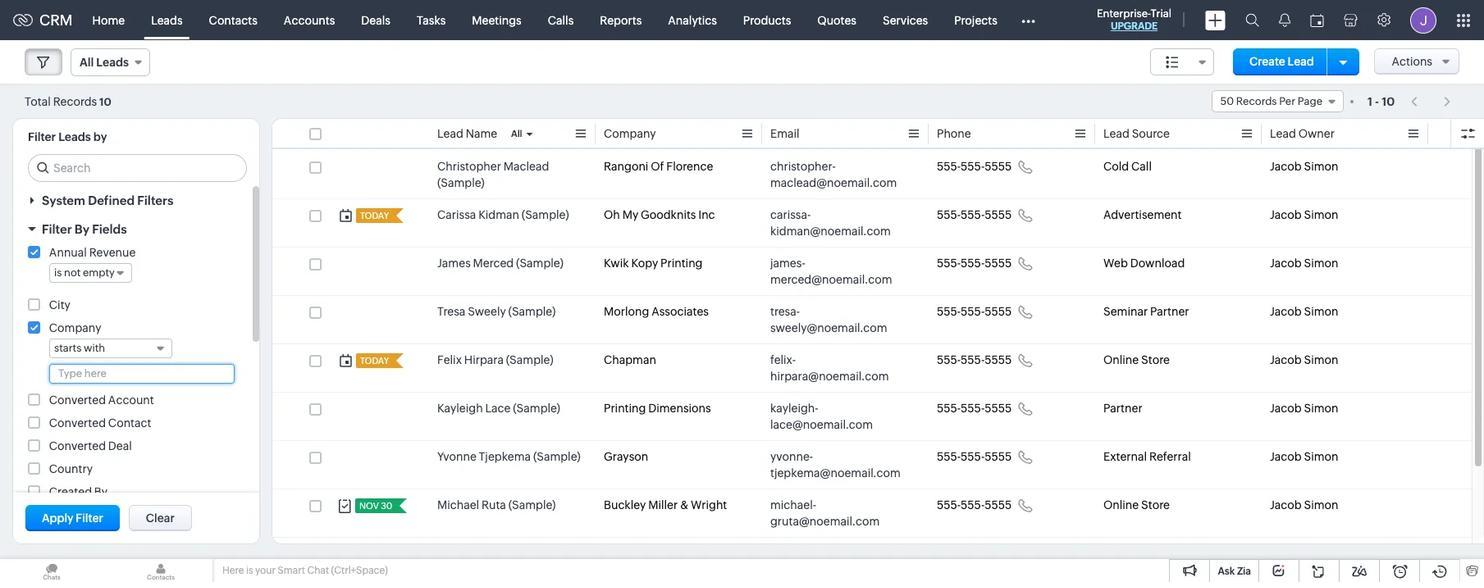 Task type: vqa. For each thing, say whether or not it's contained in the screenshot.


Task type: locate. For each thing, give the bounding box(es) containing it.
filter down total
[[28, 131, 56, 144]]

simon for tresa- sweely@noemail.com
[[1305, 305, 1339, 318]]

tresa sweely (sample)
[[438, 305, 556, 318]]

lead inside button
[[1288, 55, 1315, 68]]

6 jacob from the top
[[1271, 402, 1302, 415]]

2 jacob simon from the top
[[1271, 208, 1339, 222]]

6 555-555-5555 from the top
[[937, 402, 1012, 415]]

Type here text field
[[50, 365, 234, 383]]

7 jacob simon from the top
[[1271, 451, 1339, 464]]

jacob simon for carissa- kidman@noemail.com
[[1271, 208, 1339, 222]]

(sample) right tjepkema
[[533, 451, 581, 464]]

search element
[[1236, 0, 1270, 40]]

filter by fields
[[42, 222, 127, 236]]

2 vertical spatial filter
[[76, 512, 103, 525]]

converted for converted account
[[49, 394, 106, 407]]

store
[[1142, 354, 1170, 367], [1142, 499, 1170, 512]]

lead owner
[[1271, 127, 1335, 140]]

1 horizontal spatial is
[[246, 566, 253, 577]]

smart
[[278, 566, 305, 577]]

yvonne tjepkema (sample) link
[[438, 449, 581, 465]]

hirpara
[[464, 354, 504, 367]]

converted up converted contact
[[49, 394, 106, 407]]

today
[[360, 211, 389, 221], [360, 356, 389, 366]]

felix hirpara (sample)
[[438, 354, 554, 367]]

1 jacob from the top
[[1271, 160, 1302, 173]]

0 vertical spatial by
[[75, 222, 89, 236]]

filter up annual at the top left
[[42, 222, 72, 236]]

jacob simon for kayleigh- lace@noemail.com
[[1271, 402, 1339, 415]]

1 vertical spatial leads
[[96, 56, 129, 69]]

analytics link
[[655, 0, 730, 40]]

8 555-555-5555 from the top
[[937, 499, 1012, 512]]

jacob for james- merced@noemail.com
[[1271, 257, 1302, 270]]

10 inside total records 10
[[99, 96, 111, 108]]

today link
[[356, 208, 391, 223], [356, 354, 391, 369]]

james merced (sample) link
[[438, 255, 564, 272]]

your
[[255, 566, 276, 577]]

0 horizontal spatial by
[[75, 222, 89, 236]]

(sample) right sweely
[[509, 305, 556, 318]]

search image
[[1246, 13, 1260, 27]]

None field
[[1151, 48, 1215, 76]]

leads for filter leads by
[[58, 131, 91, 144]]

row group
[[273, 151, 1473, 583]]

enterprise-trial upgrade
[[1097, 7, 1172, 32]]

5 5555 from the top
[[985, 354, 1012, 367]]

signals element
[[1270, 0, 1301, 40]]

1 online from the top
[[1104, 354, 1140, 367]]

chats image
[[0, 560, 103, 583]]

jacob for kayleigh- lace@noemail.com
[[1271, 402, 1302, 415]]

by right created
[[94, 486, 108, 499]]

chapman
[[604, 354, 657, 367]]

jacob for tresa- sweely@noemail.com
[[1271, 305, 1302, 318]]

james- merced@noemail.com link
[[771, 255, 905, 288]]

leads for all leads
[[96, 56, 129, 69]]

nov
[[360, 502, 379, 511]]

company up rangoni
[[604, 127, 656, 140]]

is not empty field
[[49, 263, 132, 283]]

1 vertical spatial today
[[360, 356, 389, 366]]

(sample) down christopher
[[438, 176, 485, 190]]

online store
[[1104, 354, 1170, 367], [1104, 499, 1170, 512]]

yvonne tjepkema (sample)
[[438, 451, 581, 464]]

(sample) right merced
[[516, 257, 564, 270]]

company up starts with
[[49, 322, 101, 335]]

navigation
[[1404, 89, 1460, 113]]

lead right create
[[1288, 55, 1315, 68]]

3 555-555-5555 from the top
[[937, 257, 1012, 270]]

1 horizontal spatial partner
[[1151, 305, 1190, 318]]

2 vertical spatial leads
[[58, 131, 91, 144]]

3 jacob from the top
[[1271, 257, 1302, 270]]

simon for yvonne- tjepkema@noemail.com
[[1305, 451, 1339, 464]]

0 horizontal spatial leads
[[58, 131, 91, 144]]

2 horizontal spatial leads
[[151, 14, 183, 27]]

1 jacob simon from the top
[[1271, 160, 1339, 173]]

tasks
[[417, 14, 446, 27]]

0 vertical spatial converted
[[49, 394, 106, 407]]

company
[[604, 127, 656, 140], [49, 322, 101, 335]]

simon
[[1305, 160, 1339, 173], [1305, 208, 1339, 222], [1305, 257, 1339, 270], [1305, 305, 1339, 318], [1305, 354, 1339, 367], [1305, 402, 1339, 415], [1305, 451, 1339, 464], [1305, 499, 1339, 512]]

converted for converted deal
[[49, 440, 106, 453]]

online
[[1104, 354, 1140, 367], [1104, 499, 1140, 512]]

total
[[25, 95, 51, 108]]

tresa sweely (sample) link
[[438, 304, 556, 320]]

10 up by on the left of page
[[99, 96, 111, 108]]

michael- gruta@noemail.com link
[[771, 497, 905, 530]]

4 5555 from the top
[[985, 305, 1012, 318]]

michael ruta (sample)
[[438, 499, 556, 512]]

country
[[49, 463, 93, 476]]

by up annual revenue
[[75, 222, 89, 236]]

1 horizontal spatial records
[[1237, 95, 1278, 108]]

3 jacob simon from the top
[[1271, 257, 1339, 270]]

5555 for tresa- sweely@noemail.com
[[985, 305, 1012, 318]]

goodknits
[[641, 208, 696, 222]]

records right 50
[[1237, 95, 1278, 108]]

2 online store from the top
[[1104, 499, 1170, 512]]

filter for filter by fields
[[42, 222, 72, 236]]

4 555-555-5555 from the top
[[937, 305, 1012, 318]]

(sample) right kidman in the top left of the page
[[522, 208, 569, 222]]

1 today link from the top
[[356, 208, 391, 223]]

2 5555 from the top
[[985, 208, 1012, 222]]

1 simon from the top
[[1305, 160, 1339, 173]]

records for 50
[[1237, 95, 1278, 108]]

555-555-5555 for yvonne- tjepkema@noemail.com
[[937, 451, 1012, 464]]

0 horizontal spatial is
[[54, 267, 62, 279]]

10 right -
[[1383, 95, 1396, 108]]

5 jacob from the top
[[1271, 354, 1302, 367]]

by inside filter by fields dropdown button
[[75, 222, 89, 236]]

1 vertical spatial today link
[[356, 354, 391, 369]]

printing right kopy
[[661, 257, 703, 270]]

converted for converted contact
[[49, 417, 106, 430]]

5 simon from the top
[[1305, 354, 1339, 367]]

records up filter leads by
[[53, 95, 97, 108]]

kidman@noemail.com
[[771, 225, 891, 238]]

chat
[[307, 566, 329, 577]]

0 horizontal spatial records
[[53, 95, 97, 108]]

is left not
[[54, 267, 62, 279]]

2 today link from the top
[[356, 354, 391, 369]]

lead down per
[[1271, 127, 1297, 140]]

michael- gruta@noemail.com
[[771, 499, 880, 529]]

(sample) right hirpara at left
[[506, 354, 554, 367]]

crm
[[39, 11, 73, 29]]

2 converted from the top
[[49, 417, 106, 430]]

system defined filters button
[[13, 186, 259, 215]]

kidman
[[479, 208, 520, 222]]

All Leads field
[[71, 48, 150, 76]]

all inside field
[[80, 56, 94, 69]]

calls link
[[535, 0, 587, 40]]

online down seminar
[[1104, 354, 1140, 367]]

store down seminar partner
[[1142, 354, 1170, 367]]

0 vertical spatial partner
[[1151, 305, 1190, 318]]

1 vertical spatial all
[[511, 129, 523, 139]]

simon for felix- hirpara@noemail.com
[[1305, 354, 1339, 367]]

today link for felix
[[356, 354, 391, 369]]

associates
[[652, 305, 709, 318]]

4 jacob from the top
[[1271, 305, 1302, 318]]

7 jacob from the top
[[1271, 451, 1302, 464]]

leads left by on the left of page
[[58, 131, 91, 144]]

phone
[[937, 127, 972, 140]]

0 horizontal spatial company
[[49, 322, 101, 335]]

5 555-555-5555 from the top
[[937, 354, 1012, 367]]

trial
[[1151, 7, 1172, 20]]

lead up 'cold'
[[1104, 127, 1130, 140]]

online store for felix- hirpara@noemail.com
[[1104, 354, 1170, 367]]

ask
[[1219, 566, 1236, 578]]

4 simon from the top
[[1305, 305, 1339, 318]]

0 vertical spatial online
[[1104, 354, 1140, 367]]

calendar image
[[1311, 14, 1325, 27]]

10
[[1383, 95, 1396, 108], [99, 96, 111, 108]]

5555 for christopher- maclead@noemail.com
[[985, 160, 1012, 173]]

1 vertical spatial by
[[94, 486, 108, 499]]

leads down home at the left
[[96, 56, 129, 69]]

&
[[680, 499, 689, 512]]

0 horizontal spatial 10
[[99, 96, 111, 108]]

ask zia
[[1219, 566, 1252, 578]]

2 store from the top
[[1142, 499, 1170, 512]]

filter down 'created by'
[[76, 512, 103, 525]]

by
[[93, 131, 107, 144]]

partner up external
[[1104, 402, 1143, 415]]

5 jacob simon from the top
[[1271, 354, 1339, 367]]

7 simon from the top
[[1305, 451, 1339, 464]]

carissa- kidman@noemail.com
[[771, 208, 891, 238]]

gruta@noemail.com
[[771, 515, 880, 529]]

1 horizontal spatial printing
[[661, 257, 703, 270]]

lace@noemail.com
[[771, 419, 874, 432]]

(sample) inside "christopher maclead (sample)"
[[438, 176, 485, 190]]

0 vertical spatial all
[[80, 56, 94, 69]]

6 jacob simon from the top
[[1271, 402, 1339, 415]]

by for filter
[[75, 222, 89, 236]]

leads right home "link"
[[151, 14, 183, 27]]

kayleigh- lace@noemail.com
[[771, 402, 874, 432]]

555-555-5555 for felix- hirpara@noemail.com
[[937, 354, 1012, 367]]

filter inside filter by fields dropdown button
[[42, 222, 72, 236]]

partner right seminar
[[1151, 305, 1190, 318]]

1 vertical spatial online store
[[1104, 499, 1170, 512]]

(sample) for yvonne tjepkema (sample)
[[533, 451, 581, 464]]

1 horizontal spatial company
[[604, 127, 656, 140]]

all for all leads
[[80, 56, 94, 69]]

0 vertical spatial printing
[[661, 257, 703, 270]]

yvonne-
[[771, 451, 814, 464]]

advertisement
[[1104, 208, 1182, 222]]

online for michael- gruta@noemail.com
[[1104, 499, 1140, 512]]

rangoni
[[604, 160, 649, 173]]

0 vertical spatial is
[[54, 267, 62, 279]]

by
[[75, 222, 89, 236], [94, 486, 108, 499]]

0 vertical spatial filter
[[28, 131, 56, 144]]

10 for 1 - 10
[[1383, 95, 1396, 108]]

partner
[[1151, 305, 1190, 318], [1104, 402, 1143, 415]]

lead left the name
[[438, 127, 464, 140]]

deals
[[361, 14, 391, 27]]

1 horizontal spatial all
[[511, 129, 523, 139]]

clear
[[146, 512, 175, 525]]

cold call
[[1104, 160, 1152, 173]]

555-555-5555 for kayleigh- lace@noemail.com
[[937, 402, 1012, 415]]

1 store from the top
[[1142, 354, 1170, 367]]

1 5555 from the top
[[985, 160, 1012, 173]]

2 vertical spatial converted
[[49, 440, 106, 453]]

quotes link
[[805, 0, 870, 40]]

leads inside field
[[96, 56, 129, 69]]

grayson
[[604, 451, 649, 464]]

defined
[[88, 194, 135, 208]]

3 converted from the top
[[49, 440, 106, 453]]

buckley
[[604, 499, 646, 512]]

carissa-
[[771, 208, 811, 222]]

1 vertical spatial store
[[1142, 499, 1170, 512]]

carissa kidman (sample) link
[[438, 207, 569, 223]]

1 555-555-5555 from the top
[[937, 160, 1012, 173]]

1 online store from the top
[[1104, 354, 1170, 367]]

555-
[[937, 160, 961, 173], [961, 160, 985, 173], [937, 208, 961, 222], [961, 208, 985, 222], [937, 257, 961, 270], [961, 257, 985, 270], [937, 305, 961, 318], [961, 305, 985, 318], [937, 354, 961, 367], [961, 354, 985, 367], [937, 402, 961, 415], [961, 402, 985, 415], [937, 451, 961, 464], [961, 451, 985, 464], [937, 499, 961, 512], [961, 499, 985, 512]]

online store for michael- gruta@noemail.com
[[1104, 499, 1170, 512]]

1 horizontal spatial 10
[[1383, 95, 1396, 108]]

reports
[[600, 14, 642, 27]]

6 simon from the top
[[1305, 402, 1339, 415]]

converted up converted deal
[[49, 417, 106, 430]]

(ctrl+space)
[[331, 566, 388, 577]]

online down external
[[1104, 499, 1140, 512]]

7 555-555-5555 from the top
[[937, 451, 1012, 464]]

services
[[883, 14, 929, 27]]

(sample) right lace
[[513, 402, 561, 415]]

2 simon from the top
[[1305, 208, 1339, 222]]

0 vertical spatial leads
[[151, 14, 183, 27]]

all up 'maclead'
[[511, 129, 523, 139]]

maclead@noemail.com
[[771, 176, 898, 190]]

0 vertical spatial online store
[[1104, 354, 1170, 367]]

printing dimensions
[[604, 402, 711, 415]]

2 today from the top
[[360, 356, 389, 366]]

annual
[[49, 246, 87, 259]]

2 online from the top
[[1104, 499, 1140, 512]]

is left the your
[[246, 566, 253, 577]]

2 555-555-5555 from the top
[[937, 208, 1012, 222]]

zia
[[1238, 566, 1252, 578]]

1 horizontal spatial leads
[[96, 56, 129, 69]]

converted up country
[[49, 440, 106, 453]]

8 jacob from the top
[[1271, 499, 1302, 512]]

store down the external referral
[[1142, 499, 1170, 512]]

printing up grayson
[[604, 402, 646, 415]]

0 vertical spatial store
[[1142, 354, 1170, 367]]

(sample) for james merced (sample)
[[516, 257, 564, 270]]

jacob simon for michael- gruta@noemail.com
[[1271, 499, 1339, 512]]

printing
[[661, 257, 703, 270], [604, 402, 646, 415]]

1 converted from the top
[[49, 394, 106, 407]]

4 jacob simon from the top
[[1271, 305, 1339, 318]]

online store down seminar partner
[[1104, 354, 1170, 367]]

3 5555 from the top
[[985, 257, 1012, 270]]

page
[[1298, 95, 1323, 108]]

revenue
[[89, 246, 136, 259]]

0 vertical spatial today
[[360, 211, 389, 221]]

jacob for yvonne- tjepkema@noemail.com
[[1271, 451, 1302, 464]]

1 horizontal spatial by
[[94, 486, 108, 499]]

enterprise-
[[1097, 7, 1151, 20]]

8 jacob simon from the top
[[1271, 499, 1339, 512]]

555-555-5555 for tresa- sweely@noemail.com
[[937, 305, 1012, 318]]

(sample) right ruta
[[509, 499, 556, 512]]

1 vertical spatial converted
[[49, 417, 106, 430]]

jacob for carissa- kidman@noemail.com
[[1271, 208, 1302, 222]]

555-555-5555 for james- merced@noemail.com
[[937, 257, 1012, 270]]

3 simon from the top
[[1305, 257, 1339, 270]]

filter inside the apply filter button
[[76, 512, 103, 525]]

all up total records 10
[[80, 56, 94, 69]]

8 5555 from the top
[[985, 499, 1012, 512]]

1 vertical spatial printing
[[604, 402, 646, 415]]

0 horizontal spatial partner
[[1104, 402, 1143, 415]]

(sample) for michael ruta (sample)
[[509, 499, 556, 512]]

external
[[1104, 451, 1148, 464]]

2 jacob from the top
[[1271, 208, 1302, 222]]

1 today from the top
[[360, 211, 389, 221]]

source
[[1133, 127, 1170, 140]]

merced@noemail.com
[[771, 273, 893, 286]]

filter leads by
[[28, 131, 107, 144]]

total records 10
[[25, 95, 111, 108]]

6 5555 from the top
[[985, 402, 1012, 415]]

5555 for felix- hirpara@noemail.com
[[985, 354, 1012, 367]]

0 horizontal spatial printing
[[604, 402, 646, 415]]

0 vertical spatial today link
[[356, 208, 391, 223]]

crm link
[[13, 11, 73, 29]]

records inside field
[[1237, 95, 1278, 108]]

converted deal
[[49, 440, 132, 453]]

8 simon from the top
[[1305, 499, 1339, 512]]

1 vertical spatial online
[[1104, 499, 1140, 512]]

1 vertical spatial partner
[[1104, 402, 1143, 415]]

online store down the external referral
[[1104, 499, 1170, 512]]

michael-
[[771, 499, 817, 512]]

1
[[1368, 95, 1373, 108]]

5555 for kayleigh- lace@noemail.com
[[985, 402, 1012, 415]]

oh
[[604, 208, 620, 222]]

0 horizontal spatial all
[[80, 56, 94, 69]]

7 5555 from the top
[[985, 451, 1012, 464]]

1 vertical spatial filter
[[42, 222, 72, 236]]



Task type: describe. For each thing, give the bounding box(es) containing it.
5555 for carissa- kidman@noemail.com
[[985, 208, 1012, 222]]

jacob for christopher- maclead@noemail.com
[[1271, 160, 1302, 173]]

contact
[[108, 417, 151, 430]]

reports link
[[587, 0, 655, 40]]

account
[[108, 394, 154, 407]]

by for created
[[94, 486, 108, 499]]

carissa- kidman@noemail.com link
[[771, 207, 905, 240]]

tresa
[[438, 305, 466, 318]]

morlong
[[604, 305, 650, 318]]

555-555-5555 for michael- gruta@noemail.com
[[937, 499, 1012, 512]]

sweely@noemail.com
[[771, 322, 888, 335]]

1 vertical spatial company
[[49, 322, 101, 335]]

christopher- maclead@noemail.com link
[[771, 158, 905, 191]]

0 vertical spatial company
[[604, 127, 656, 140]]

simon for michael- gruta@noemail.com
[[1305, 499, 1339, 512]]

oh my goodknits inc
[[604, 208, 715, 222]]

ruta
[[482, 499, 506, 512]]

city
[[49, 299, 70, 312]]

signals image
[[1280, 13, 1291, 27]]

lead for lead source
[[1104, 127, 1130, 140]]

5555 for yvonne- tjepkema@noemail.com
[[985, 451, 1012, 464]]

lead source
[[1104, 127, 1170, 140]]

-
[[1376, 95, 1380, 108]]

carissa
[[438, 208, 476, 222]]

michael
[[438, 499, 480, 512]]

Search text field
[[29, 155, 246, 181]]

store for felix- hirpara@noemail.com
[[1142, 354, 1170, 367]]

florence
[[667, 160, 714, 173]]

jacob simon for tresa- sweely@noemail.com
[[1271, 305, 1339, 318]]

records for total
[[53, 95, 97, 108]]

actions
[[1392, 55, 1433, 68]]

Other Modules field
[[1011, 7, 1046, 33]]

kayleigh
[[438, 402, 483, 415]]

accounts link
[[271, 0, 348, 40]]

tasks link
[[404, 0, 459, 40]]

my
[[623, 208, 639, 222]]

accounts
[[284, 14, 335, 27]]

jacob simon for christopher- maclead@noemail.com
[[1271, 160, 1339, 173]]

simon for carissa- kidman@noemail.com
[[1305, 208, 1339, 222]]

1 vertical spatial is
[[246, 566, 253, 577]]

today for felix hirpara (sample)
[[360, 356, 389, 366]]

rangoni of florence
[[604, 160, 714, 173]]

simon for kayleigh- lace@noemail.com
[[1305, 402, 1339, 415]]

555-555-5555 for carissa- kidman@noemail.com
[[937, 208, 1012, 222]]

tresa- sweely@noemail.com
[[771, 305, 888, 335]]

calls
[[548, 14, 574, 27]]

create menu element
[[1196, 0, 1236, 40]]

seminar
[[1104, 305, 1148, 318]]

kayleigh lace (sample)
[[438, 402, 561, 415]]

(sample) for christopher maclead (sample)
[[438, 176, 485, 190]]

yvonne- tjepkema@noemail.com link
[[771, 449, 905, 482]]

(sample) for felix hirpara (sample)
[[506, 354, 554, 367]]

all for all
[[511, 129, 523, 139]]

home
[[92, 14, 125, 27]]

starts with field
[[49, 339, 172, 359]]

hirpara@noemail.com
[[771, 370, 889, 383]]

kwik kopy printing
[[604, 257, 703, 270]]

(sample) for kayleigh lace (sample)
[[513, 402, 561, 415]]

christopher-
[[771, 160, 836, 173]]

annual revenue
[[49, 246, 136, 259]]

tresa-
[[771, 305, 800, 318]]

online for felix- hirpara@noemail.com
[[1104, 354, 1140, 367]]

tjepkema
[[479, 451, 531, 464]]

projects link
[[942, 0, 1011, 40]]

filter for filter leads by
[[28, 131, 56, 144]]

meetings link
[[459, 0, 535, 40]]

kwik
[[604, 257, 629, 270]]

5555 for james- merced@noemail.com
[[985, 257, 1012, 270]]

system defined filters
[[42, 194, 173, 208]]

lead for lead name
[[438, 127, 464, 140]]

5555 for michael- gruta@noemail.com
[[985, 499, 1012, 512]]

michael ruta (sample) link
[[438, 497, 556, 514]]

jacob simon for yvonne- tjepkema@noemail.com
[[1271, 451, 1339, 464]]

dimensions
[[649, 402, 711, 415]]

(sample) for tresa sweely (sample)
[[509, 305, 556, 318]]

store for michael- gruta@noemail.com
[[1142, 499, 1170, 512]]

jacob simon for felix- hirpara@noemail.com
[[1271, 354, 1339, 367]]

lead for lead owner
[[1271, 127, 1297, 140]]

10 for total records 10
[[99, 96, 111, 108]]

email
[[771, 127, 800, 140]]

james merced (sample)
[[438, 257, 564, 270]]

web download
[[1104, 257, 1186, 270]]

maclead
[[504, 160, 549, 173]]

james- merced@noemail.com
[[771, 257, 893, 286]]

nov 30
[[360, 502, 393, 511]]

today link for carissa
[[356, 208, 391, 223]]

felix hirpara (sample) link
[[438, 352, 554, 369]]

james-
[[771, 257, 806, 270]]

home link
[[79, 0, 138, 40]]

felix
[[438, 354, 462, 367]]

converted account
[[49, 394, 154, 407]]

profile image
[[1411, 7, 1437, 33]]

today for carissa kidman (sample)
[[360, 211, 389, 221]]

cold
[[1104, 160, 1130, 173]]

owner
[[1299, 127, 1335, 140]]

simon for christopher- maclead@noemail.com
[[1305, 160, 1339, 173]]

kayleigh lace (sample) link
[[438, 401, 561, 417]]

buckley miller & wright
[[604, 499, 728, 512]]

jacob for michael- gruta@noemail.com
[[1271, 499, 1302, 512]]

download
[[1131, 257, 1186, 270]]

row group containing christopher maclead (sample)
[[273, 151, 1473, 583]]

size image
[[1167, 55, 1180, 70]]

simon for james- merced@noemail.com
[[1305, 257, 1339, 270]]

projects
[[955, 14, 998, 27]]

web
[[1104, 257, 1129, 270]]

is inside 'field'
[[54, 267, 62, 279]]

(sample) for carissa kidman (sample)
[[522, 208, 569, 222]]

deals link
[[348, 0, 404, 40]]

50 Records Per Page field
[[1212, 90, 1345, 112]]

merced
[[473, 257, 514, 270]]

christopher
[[438, 160, 501, 173]]

upgrade
[[1111, 21, 1158, 32]]

create lead button
[[1234, 48, 1331, 76]]

per
[[1280, 95, 1296, 108]]

felix- hirpara@noemail.com
[[771, 354, 889, 383]]

jacob for felix- hirpara@noemail.com
[[1271, 354, 1302, 367]]

meetings
[[472, 14, 522, 27]]

contacts image
[[109, 560, 213, 583]]

create menu image
[[1206, 10, 1226, 30]]

christopher- maclead@noemail.com
[[771, 160, 898, 190]]

555-555-5555 for christopher- maclead@noemail.com
[[937, 160, 1012, 173]]

1 - 10
[[1368, 95, 1396, 108]]

jacob simon for james- merced@noemail.com
[[1271, 257, 1339, 270]]

profile element
[[1401, 0, 1447, 40]]

felix-
[[771, 354, 796, 367]]

here
[[222, 566, 244, 577]]

all leads
[[80, 56, 129, 69]]

products
[[744, 14, 792, 27]]

nov 30 link
[[355, 499, 394, 514]]



